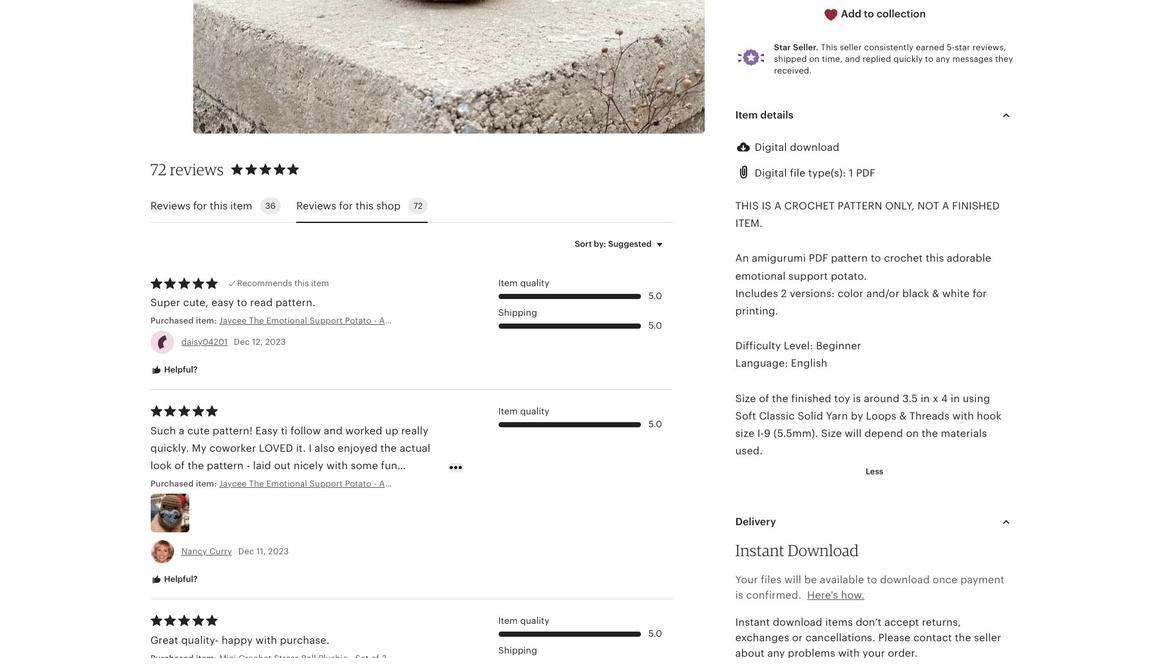 Task type: vqa. For each thing, say whether or not it's contained in the screenshot.
download for Digital download
yes



Task type: locate. For each thing, give the bounding box(es) containing it.
purchased down the look
[[151, 479, 194, 489]]

0 vertical spatial download
[[790, 141, 840, 154]]

- for 2nd jaycee the emotional support potato - amigurumi pdf pattern link from the bottom
[[374, 316, 377, 326]]

0 vertical spatial support
[[310, 316, 343, 326]]

really
[[401, 425, 429, 437]]

1 vertical spatial will
[[785, 574, 802, 586]]

& down 3.5
[[900, 410, 907, 422]]

tab list containing reviews for this item
[[151, 190, 673, 223]]

0 horizontal spatial reviews
[[151, 200, 191, 212]]

2 item: from the top
[[196, 479, 217, 489]]

size up soft
[[736, 392, 757, 405]]

will inside your files will be available to download once payment is confirmed.
[[785, 574, 802, 586]]

instant down delivery
[[736, 541, 785, 560]]

reviews for reviews for this item
[[151, 200, 191, 212]]

the down returns,
[[955, 632, 972, 644]]

to left crochet
[[871, 252, 882, 264]]

potato
[[345, 316, 372, 326], [345, 479, 372, 489]]

1 horizontal spatial 72
[[414, 201, 423, 211]]

1 horizontal spatial of
[[759, 392, 770, 405]]

instant inside instant download items don't accept returns, exchanges or cancellations. please contact the seller about any problems with your order.
[[736, 616, 770, 628]]

digital download
[[755, 141, 840, 154]]

nancy curry added a photo of their purchase image
[[151, 494, 189, 533]]

support
[[310, 316, 343, 326], [310, 479, 343, 489]]

of
[[759, 392, 770, 405], [175, 460, 185, 472]]

1 vertical spatial instant
[[736, 616, 770, 628]]

for left "shop"
[[339, 200, 353, 212]]

1 emotional from the top
[[267, 316, 307, 326]]

helpful? button down daisy04201
[[141, 359, 207, 382]]

purchased item: jaycee the emotional support potato - amigurumi pdf pattern for 2nd jaycee the emotional support potato - amigurumi pdf pattern link from the bottom
[[151, 316, 474, 326]]

download inside instant download items don't accept returns, exchanges or cancellations. please contact the seller about any problems with your order.
[[773, 616, 823, 628]]

1 vertical spatial purchased
[[151, 479, 194, 489]]

for right the 'white'
[[973, 287, 987, 300]]

item: down cute,
[[196, 316, 217, 326]]

the down threads
[[922, 427, 939, 440]]

consistently
[[865, 42, 914, 52]]

not
[[918, 200, 940, 212]]

shop
[[376, 200, 401, 212]]

0 vertical spatial potato
[[345, 316, 372, 326]]

seller right contact
[[975, 632, 1002, 644]]

1 vertical spatial is
[[736, 589, 744, 601]]

1 potato from the top
[[345, 316, 372, 326]]

with inside such a cute pattern! easy ti follow and worked up really quickly. my coworker loved it. i also enjoyed the actual look of the pattern - laid out nicely with some fun graphics. thank you!
[[327, 460, 348, 472]]

2 emotional from the top
[[267, 479, 307, 489]]

0 vertical spatial will
[[845, 427, 862, 440]]

2 vertical spatial quality
[[520, 616, 550, 626]]

the up classic
[[773, 392, 789, 405]]

72 for 72
[[414, 201, 423, 211]]

a
[[775, 200, 782, 212], [943, 200, 950, 212]]

happy
[[222, 634, 253, 646]]

seller right this on the top right of the page
[[840, 42, 862, 52]]

1 jaycee the emotional support potato - amigurumi pdf pattern link from the top
[[219, 315, 474, 327]]

0 horizontal spatial any
[[768, 647, 786, 658]]

purchased item: jaycee the emotional support potato - amigurumi pdf pattern down nicely on the left of the page
[[151, 479, 474, 489]]

this left "shop"
[[356, 200, 374, 212]]

0 horizontal spatial 72
[[151, 160, 167, 179]]

0 vertical spatial jaycee the emotional support potato - amigurumi pdf pattern link
[[219, 315, 474, 327]]

star seller.
[[774, 42, 819, 52]]

emotional for 2nd jaycee the emotional support potato - amigurumi pdf pattern link from the bottom
[[267, 316, 307, 326]]

2 helpful? from the top
[[162, 575, 198, 584]]

12,
[[252, 337, 263, 347]]

the inside instant download items don't accept returns, exchanges or cancellations. please contact the seller about any problems with your order.
[[955, 632, 972, 644]]

0 vertical spatial 72
[[151, 160, 167, 179]]

0 vertical spatial size
[[736, 392, 757, 405]]

laid
[[253, 460, 271, 472]]

with down cancellations.
[[839, 647, 860, 658]]

0 vertical spatial quality
[[520, 278, 550, 288]]

1 vertical spatial digital
[[755, 167, 788, 179]]

1 vertical spatial helpful? button
[[141, 568, 207, 592]]

digital file type(s): 1 pdf
[[755, 167, 876, 179]]

pattern down the coworker
[[207, 460, 244, 472]]

0 vertical spatial digital
[[755, 141, 788, 154]]

2 instant from the top
[[736, 616, 770, 628]]

jaycee the emotional support potato - amigurumi pdf pattern link down some
[[219, 478, 474, 490]]

graphics.
[[151, 477, 197, 489]]

0 vertical spatial item:
[[196, 316, 217, 326]]

0 horizontal spatial size
[[736, 392, 757, 405]]

0 vertical spatial seller
[[840, 42, 862, 52]]

will left be
[[785, 574, 802, 586]]

of inside the size of the finished toy is around 3.5 in x 4 in using soft classic solid yarn by loops & threads with hook size i-9 (5.5mm). size will depend on the materials used.
[[759, 392, 770, 405]]

with
[[953, 410, 975, 422], [327, 460, 348, 472], [256, 634, 277, 646], [839, 647, 860, 658]]

your
[[736, 574, 758, 586]]

2 5.0 from the top
[[649, 320, 662, 331]]

item details button
[[724, 100, 1026, 131]]

here's how.
[[808, 589, 865, 601]]

0 vertical spatial instant
[[736, 541, 785, 560]]

a right the not
[[943, 200, 950, 212]]

tab list
[[151, 190, 673, 223]]

replied
[[863, 54, 892, 64]]

0 vertical spatial &
[[933, 287, 940, 300]]

any
[[936, 54, 951, 64], [768, 647, 786, 658]]

2 jaycee the emotional support potato - amigurumi pdf pattern link from the top
[[219, 478, 474, 490]]

any down 5- at the right top of the page
[[936, 54, 951, 64]]

0 horizontal spatial a
[[775, 200, 782, 212]]

purchased item: jaycee the emotional support potato - amigurumi pdf pattern down pattern. at the left
[[151, 316, 474, 326]]

0 vertical spatial any
[[936, 54, 951, 64]]

1 vertical spatial &
[[900, 410, 907, 422]]

sort
[[575, 239, 592, 249]]

for for item
[[193, 200, 207, 212]]

1 horizontal spatial will
[[845, 427, 862, 440]]

any down the "exchanges"
[[768, 647, 786, 658]]

collection
[[877, 8, 926, 20]]

1 quality from the top
[[520, 278, 550, 288]]

shipped
[[774, 54, 807, 64]]

1 horizontal spatial on
[[907, 427, 919, 440]]

problems
[[788, 647, 836, 658]]

4 5.0 from the top
[[649, 628, 662, 639]]

includes
[[736, 287, 779, 300]]

reviews down 72 reviews at the left top
[[151, 200, 191, 212]]

the down laid
[[249, 479, 264, 489]]

72 reviews
[[151, 160, 224, 179]]

1 vertical spatial jaycee the emotional support potato - amigurumi pdf pattern link
[[219, 478, 474, 490]]

jaycee down super cute, easy to read pattern.
[[219, 316, 247, 326]]

1 vertical spatial support
[[310, 479, 343, 489]]

potato for 2nd jaycee the emotional support potato - amigurumi pdf pattern link from the top
[[345, 479, 372, 489]]

0 horizontal spatial of
[[175, 460, 185, 472]]

1 horizontal spatial seller
[[975, 632, 1002, 644]]

on down threads
[[907, 427, 919, 440]]

digital left file
[[755, 167, 788, 179]]

accept
[[885, 616, 920, 628]]

digital for digital file type(s): 1 pdf
[[755, 167, 788, 179]]

cancellations.
[[806, 632, 876, 644]]

1 digital from the top
[[755, 141, 788, 154]]

1 vertical spatial quality
[[520, 406, 550, 416]]

0 vertical spatial jaycee
[[219, 316, 247, 326]]

pattern up potato.
[[832, 252, 868, 264]]

2 purchased from the top
[[151, 479, 194, 489]]

helpful? button down nancy
[[141, 568, 207, 592]]

1 vertical spatial the
[[249, 479, 264, 489]]

emotional down pattern. at the left
[[267, 316, 307, 326]]

size down the yarn
[[822, 427, 842, 440]]

2 horizontal spatial for
[[973, 287, 987, 300]]

2023 right 11,
[[268, 547, 289, 556]]

2 pattern from the top
[[445, 479, 474, 489]]

seller inside instant download items don't accept returns, exchanges or cancellations. please contact the seller about any problems with your order.
[[975, 632, 1002, 644]]

messages
[[953, 54, 994, 64]]

0 horizontal spatial on
[[810, 54, 820, 64]]

item inside item details dropdown button
[[736, 109, 758, 121]]

0 vertical spatial pattern
[[445, 316, 474, 326]]

order.
[[888, 647, 918, 658]]

1 support from the top
[[310, 316, 343, 326]]

seller inside this seller consistently earned 5-star reviews, shipped on time, and replied quickly to any messages they received.
[[840, 42, 862, 52]]

72 right "shop"
[[414, 201, 423, 211]]

and inside this seller consistently earned 5-star reviews, shipped on time, and replied quickly to any messages they received.
[[846, 54, 861, 64]]

0 horizontal spatial and
[[324, 425, 343, 437]]

and up "also"
[[324, 425, 343, 437]]

jaycee the emotional support potato - amigurumi pdf pattern link down pattern. at the left
[[219, 315, 474, 327]]

support down pattern. at the left
[[310, 316, 343, 326]]

1 horizontal spatial &
[[933, 287, 940, 300]]

1 reviews from the left
[[151, 200, 191, 212]]

1 item: from the top
[[196, 316, 217, 326]]

2 purchased item: jaycee the emotional support potato - amigurumi pdf pattern from the top
[[151, 479, 474, 489]]

purchase.
[[280, 634, 330, 646]]

to down the earned
[[926, 54, 934, 64]]

instant for instant download items don't accept returns, exchanges or cancellations. please contact the seller about any problems with your order.
[[736, 616, 770, 628]]

2 shipping from the top
[[499, 645, 538, 655]]

0 horizontal spatial in
[[921, 392, 930, 405]]

in right 4
[[951, 392, 961, 405]]

download up or
[[773, 616, 823, 628]]

is
[[854, 392, 862, 405], [736, 589, 744, 601]]

this right crochet
[[926, 252, 945, 264]]

2 vertical spatial item quality
[[499, 616, 550, 626]]

& right black
[[933, 287, 940, 300]]

1 vertical spatial amigurumi
[[379, 479, 424, 489]]

2 the from the top
[[249, 479, 264, 489]]

is inside the size of the finished toy is around 3.5 in x 4 in using soft classic solid yarn by loops & threads with hook size i-9 (5.5mm). size will depend on the materials used.
[[854, 392, 862, 405]]

using
[[963, 392, 991, 405]]

solid
[[798, 410, 824, 422]]

1 horizontal spatial item
[[311, 279, 329, 288]]

1 horizontal spatial any
[[936, 54, 951, 64]]

black
[[903, 287, 930, 300]]

1 horizontal spatial is
[[854, 392, 862, 405]]

with right happy
[[256, 634, 277, 646]]

1 vertical spatial and
[[324, 425, 343, 437]]

1 helpful? from the top
[[162, 365, 198, 375]]

this seller consistently earned 5-star reviews, shipped on time, and replied quickly to any messages they received.
[[774, 42, 1014, 76]]

any for about
[[768, 647, 786, 658]]

2 support from the top
[[310, 479, 343, 489]]

item: for 2nd jaycee the emotional support potato - amigurumi pdf pattern link from the bottom
[[196, 316, 217, 326]]

2 potato from the top
[[345, 479, 372, 489]]

digital
[[755, 141, 788, 154], [755, 167, 788, 179]]

used.
[[736, 445, 763, 457]]

2 amigurumi from the top
[[379, 479, 424, 489]]

1 horizontal spatial in
[[951, 392, 961, 405]]

3 quality from the top
[[520, 616, 550, 626]]

the for 2nd jaycee the emotional support potato - amigurumi pdf pattern link from the top
[[249, 479, 264, 489]]

0 horizontal spatial pattern
[[207, 460, 244, 472]]

1 vertical spatial any
[[768, 647, 786, 658]]

0 horizontal spatial is
[[736, 589, 744, 601]]

1 jaycee from the top
[[219, 316, 247, 326]]

3 item quality from the top
[[499, 616, 550, 626]]

purchased
[[151, 316, 194, 326], [151, 479, 194, 489]]

pattern
[[832, 252, 868, 264], [207, 460, 244, 472]]

dec
[[234, 337, 250, 347], [238, 547, 254, 556]]

thank
[[200, 477, 230, 489]]

nancy
[[181, 547, 207, 556]]

is right toy
[[854, 392, 862, 405]]

1 horizontal spatial for
[[339, 200, 353, 212]]

0 vertical spatial helpful?
[[162, 365, 198, 375]]

less button
[[856, 460, 894, 483]]

of up "graphics."
[[175, 460, 185, 472]]

to right "available"
[[867, 574, 878, 586]]

time,
[[822, 54, 843, 64]]

0 vertical spatial purchased
[[151, 316, 194, 326]]

for inside an amigurumi pdf pattern to crochet this adorable emotional support potato. includes 2 versions: color and/or black & white for printing.
[[973, 287, 987, 300]]

any inside instant download items don't accept returns, exchanges or cancellations. please contact the seller about any problems with your order.
[[768, 647, 786, 658]]

worked
[[346, 425, 383, 437]]

fun
[[381, 460, 398, 472]]

is down the your
[[736, 589, 744, 601]]

1 vertical spatial size
[[822, 427, 842, 440]]

& inside the size of the finished toy is around 3.5 in x 4 in using soft classic solid yarn by loops & threads with hook size i-9 (5.5mm). size will depend on the materials used.
[[900, 410, 907, 422]]

&
[[933, 287, 940, 300], [900, 410, 907, 422]]

3 5.0 from the top
[[649, 419, 662, 429]]

1 horizontal spatial and
[[846, 54, 861, 64]]

or
[[793, 632, 803, 644]]

my
[[192, 442, 207, 454]]

on inside this seller consistently earned 5-star reviews, shipped on time, and replied quickly to any messages they received.
[[810, 54, 820, 64]]

0 vertical spatial on
[[810, 54, 820, 64]]

1 item quality from the top
[[499, 278, 550, 288]]

0 horizontal spatial seller
[[840, 42, 862, 52]]

to left "read"
[[237, 297, 247, 309]]

digital down details
[[755, 141, 788, 154]]

item quality for great quality- happy with purchase.
[[499, 616, 550, 626]]

download left once at the bottom right of page
[[881, 574, 930, 586]]

1 vertical spatial item quality
[[499, 406, 550, 416]]

finished
[[792, 392, 832, 405]]

0 vertical spatial -
[[374, 316, 377, 326]]

0 vertical spatial item quality
[[499, 278, 550, 288]]

pdf
[[857, 167, 876, 179], [809, 252, 829, 264], [427, 316, 443, 326], [427, 479, 443, 489]]

dec left 12,
[[234, 337, 250, 347]]

1 vertical spatial on
[[907, 427, 919, 440]]

1 purchased item: jaycee the emotional support potato - amigurumi pdf pattern from the top
[[151, 316, 474, 326]]

add
[[842, 8, 862, 20]]

reviews
[[151, 200, 191, 212], [296, 200, 337, 212]]

to right add
[[864, 8, 875, 20]]

1 horizontal spatial reviews
[[296, 200, 337, 212]]

a right is at the right top of page
[[775, 200, 782, 212]]

jaycee down the coworker
[[219, 479, 247, 489]]

a
[[179, 425, 185, 437]]

1 vertical spatial download
[[881, 574, 930, 586]]

adorable
[[947, 252, 992, 264]]

1 vertical spatial item:
[[196, 479, 217, 489]]

1 vertical spatial potato
[[345, 479, 372, 489]]

0 vertical spatial helpful? button
[[141, 359, 207, 382]]

1 vertical spatial jaycee
[[219, 479, 247, 489]]

reviews right 36
[[296, 200, 337, 212]]

seller.
[[793, 42, 819, 52]]

0 vertical spatial is
[[854, 392, 862, 405]]

1 vertical spatial pattern
[[207, 460, 244, 472]]

quality for great quality- happy with purchase.
[[520, 616, 550, 626]]

emotional
[[267, 316, 307, 326], [267, 479, 307, 489]]

with inside instant download items don't accept returns, exchanges or cancellations. please contact the seller about any problems with your order.
[[839, 647, 860, 658]]

1 helpful? button from the top
[[141, 359, 207, 382]]

purchased down super
[[151, 316, 194, 326]]

for down reviews
[[193, 200, 207, 212]]

such a cute pattern! easy ti follow and worked up really quickly. my coworker loved it. i also enjoyed the actual look of the pattern - laid out nicely with some fun graphics. thank you!
[[151, 425, 431, 489]]

2023 right 12,
[[265, 337, 286, 347]]

with down "also"
[[327, 460, 348, 472]]

any inside this seller consistently earned 5-star reviews, shipped on time, and replied quickly to any messages they received.
[[936, 54, 951, 64]]

helpful? for first helpful? button
[[162, 365, 198, 375]]

potato for 2nd jaycee the emotional support potato - amigurumi pdf pattern link from the bottom
[[345, 316, 372, 326]]

1 vertical spatial emotional
[[267, 479, 307, 489]]

1 instant from the top
[[736, 541, 785, 560]]

you!
[[233, 477, 255, 489]]

beginner
[[817, 340, 862, 352]]

2 reviews from the left
[[296, 200, 337, 212]]

helpful? down nancy
[[162, 575, 198, 584]]

1 vertical spatial helpful?
[[162, 575, 198, 584]]

0 vertical spatial of
[[759, 392, 770, 405]]

english
[[791, 357, 828, 370]]

an
[[736, 252, 749, 264]]

0 vertical spatial emotional
[[267, 316, 307, 326]]

2 digital from the top
[[755, 167, 788, 179]]

1 vertical spatial of
[[175, 460, 185, 472]]

item left 36
[[230, 200, 253, 212]]

1 amigurumi from the top
[[379, 316, 424, 326]]

0 horizontal spatial for
[[193, 200, 207, 212]]

great quality- happy with purchase.
[[151, 634, 330, 646]]

instant up the "exchanges"
[[736, 616, 770, 628]]

item up pattern. at the left
[[311, 279, 329, 288]]

will down by
[[845, 427, 862, 440]]

0 vertical spatial the
[[249, 316, 264, 326]]

difficulty
[[736, 340, 781, 352]]

the down 'my' at left
[[188, 460, 204, 472]]

on down seller.
[[810, 54, 820, 64]]

1 vertical spatial -
[[247, 460, 250, 472]]

easy
[[212, 297, 234, 309]]

dec left 11,
[[238, 547, 254, 556]]

any for to
[[936, 54, 951, 64]]

on
[[810, 54, 820, 64], [907, 427, 919, 440]]

in
[[921, 392, 930, 405], [951, 392, 961, 405]]

item quality for super cute, easy to read pattern.
[[499, 278, 550, 288]]

details
[[761, 109, 794, 121]]

1 vertical spatial pattern
[[445, 479, 474, 489]]

2 vertical spatial download
[[773, 616, 823, 628]]

1 horizontal spatial a
[[943, 200, 950, 212]]

1 vertical spatial purchased item: jaycee the emotional support potato - amigurumi pdf pattern
[[151, 479, 474, 489]]

1 vertical spatial 2023
[[268, 547, 289, 556]]

actual
[[400, 442, 431, 454]]

download for digital download
[[790, 141, 840, 154]]

emotional down out on the left of the page
[[267, 479, 307, 489]]

1 vertical spatial shipping
[[499, 645, 538, 655]]

the
[[773, 392, 789, 405], [922, 427, 939, 440], [381, 442, 397, 454], [188, 460, 204, 472], [955, 632, 972, 644]]

and right time,
[[846, 54, 861, 64]]

1 vertical spatial 72
[[414, 201, 423, 211]]

download up digital file type(s): 1 pdf
[[790, 141, 840, 154]]

helpful? button
[[141, 359, 207, 382], [141, 568, 207, 592]]

2 vertical spatial -
[[374, 479, 377, 489]]

0 vertical spatial and
[[846, 54, 861, 64]]

depend
[[865, 427, 904, 440]]

helpful? down daisy04201
[[162, 365, 198, 375]]

the down "read"
[[249, 316, 264, 326]]

returns,
[[923, 616, 962, 628]]

of up classic
[[759, 392, 770, 405]]

super cute, easy to read pattern.
[[151, 297, 316, 309]]

0 horizontal spatial &
[[900, 410, 907, 422]]

support down nicely on the left of the page
[[310, 479, 343, 489]]

with up materials
[[953, 410, 975, 422]]

download inside your files will be available to download once payment is confirmed.
[[881, 574, 930, 586]]

0 vertical spatial pattern
[[832, 252, 868, 264]]

1 vertical spatial item
[[311, 279, 329, 288]]

1 vertical spatial seller
[[975, 632, 1002, 644]]

digital for digital download
[[755, 141, 788, 154]]

this up pattern. at the left
[[295, 279, 309, 288]]

1 vertical spatial dec
[[238, 547, 254, 556]]

item: down 'my' at left
[[196, 479, 217, 489]]

in left x
[[921, 392, 930, 405]]

1 the from the top
[[249, 316, 264, 326]]

0 vertical spatial item
[[230, 200, 253, 212]]

72 left reviews
[[151, 160, 167, 179]]



Task type: describe. For each thing, give the bounding box(es) containing it.
72 for 72 reviews
[[151, 160, 167, 179]]

daisy04201 link
[[181, 337, 228, 347]]

here's
[[808, 589, 839, 601]]

crochet
[[785, 200, 835, 212]]

0 vertical spatial dec
[[234, 337, 250, 347]]

received.
[[774, 66, 812, 76]]

please
[[879, 632, 911, 644]]

i
[[309, 442, 312, 454]]

white
[[943, 287, 971, 300]]

1 in from the left
[[921, 392, 930, 405]]

your files will be available to download once payment is confirmed.
[[736, 574, 1005, 601]]

files
[[761, 574, 782, 586]]

is inside your files will be available to download once payment is confirmed.
[[736, 589, 744, 601]]

instant for instant download
[[736, 541, 785, 560]]

to inside an amigurumi pdf pattern to crochet this adorable emotional support potato. includes 2 versions: color and/or black & white for printing.
[[871, 252, 882, 264]]

super
[[151, 297, 180, 309]]

don't
[[856, 616, 882, 628]]

coworker
[[209, 442, 256, 454]]

to inside button
[[864, 8, 875, 20]]

download for instant download items don't accept returns, exchanges or cancellations. please contact the seller about any problems with your order.
[[773, 616, 823, 628]]

to inside your files will be available to download once payment is confirmed.
[[867, 574, 878, 586]]

star
[[774, 42, 791, 52]]

the for 2nd jaycee the emotional support potato - amigurumi pdf pattern link from the bottom
[[249, 316, 264, 326]]

payment
[[961, 574, 1005, 586]]

pattern!
[[213, 425, 253, 437]]

also
[[315, 442, 335, 454]]

2 jaycee from the top
[[219, 479, 247, 489]]

2 item quality from the top
[[499, 406, 550, 416]]

amigurumi for 2nd jaycee the emotional support potato - amigurumi pdf pattern link from the top
[[379, 479, 424, 489]]

1 purchased from the top
[[151, 316, 194, 326]]

amigurumi
[[752, 252, 806, 264]]

soft
[[736, 410, 757, 422]]

your
[[863, 647, 886, 658]]

- inside such a cute pattern! easy ti follow and worked up really quickly. my coworker loved it. i also enjoyed the actual look of the pattern - laid out nicely with some fun graphics. thank you!
[[247, 460, 250, 472]]

contact
[[914, 632, 953, 644]]

item.
[[736, 217, 763, 229]]

pattern inside an amigurumi pdf pattern to crochet this adorable emotional support potato. includes 2 versions: color and/or black & white for printing.
[[832, 252, 868, 264]]

i-
[[758, 427, 765, 440]]

confirmed.
[[747, 589, 802, 601]]

materials
[[941, 427, 988, 440]]

items
[[826, 616, 853, 628]]

such
[[151, 425, 176, 437]]

and inside such a cute pattern! easy ti follow and worked up really quickly. my coworker loved it. i also enjoyed the actual look of the pattern - laid out nicely with some fun graphics. thank you!
[[324, 425, 343, 437]]

daisy04201
[[181, 337, 228, 347]]

an amigurumi pdf pattern to crochet this adorable emotional support potato. includes 2 versions: color and/or black & white for printing.
[[736, 252, 992, 317]]

1 a from the left
[[775, 200, 782, 212]]

recommends
[[237, 279, 292, 288]]

& inside an amigurumi pdf pattern to crochet this adorable emotional support potato. includes 2 versions: color and/or black & white for printing.
[[933, 287, 940, 300]]

1 5.0 from the top
[[649, 291, 662, 301]]

pattern
[[838, 200, 883, 212]]

versions:
[[790, 287, 835, 300]]

they
[[996, 54, 1014, 64]]

instant download
[[736, 541, 859, 560]]

suggested
[[608, 239, 652, 249]]

emotional for 2nd jaycee the emotional support potato - amigurumi pdf pattern link from the top
[[267, 479, 307, 489]]

purchased item: jaycee the emotional support potato - amigurumi pdf pattern for 2nd jaycee the emotional support potato - amigurumi pdf pattern link from the top
[[151, 479, 474, 489]]

pattern inside such a cute pattern! easy ti follow and worked up really quickly. my coworker loved it. i also enjoyed the actual look of the pattern - laid out nicely with some fun graphics. thank you!
[[207, 460, 244, 472]]

the up fun
[[381, 442, 397, 454]]

on inside the size of the finished toy is around 3.5 in x 4 in using soft classic solid yarn by loops & threads with hook size i-9 (5.5mm). size will depend on the materials used.
[[907, 427, 919, 440]]

reviews for this item
[[151, 200, 253, 212]]

helpful? for 1st helpful? button from the bottom
[[162, 575, 198, 584]]

36
[[265, 201, 276, 211]]

11,
[[257, 547, 266, 556]]

will inside the size of the finished toy is around 3.5 in x 4 in using soft classic solid yarn by loops & threads with hook size i-9 (5.5mm). size will depend on the materials used.
[[845, 427, 862, 440]]

item details
[[736, 109, 794, 121]]

read
[[250, 297, 273, 309]]

size of the finished toy is around 3.5 in x 4 in using soft classic solid yarn by loops & threads with hook size i-9 (5.5mm). size will depend on the materials used.
[[736, 392, 1002, 457]]

up
[[386, 425, 399, 437]]

with inside the size of the finished toy is around 3.5 in x 4 in using soft classic solid yarn by loops & threads with hook size i-9 (5.5mm). size will depend on the materials used.
[[953, 410, 975, 422]]

loops
[[867, 410, 897, 422]]

to inside this seller consistently earned 5-star reviews, shipped on time, and replied quickly to any messages they received.
[[926, 54, 934, 64]]

loved
[[259, 442, 293, 454]]

look
[[151, 460, 172, 472]]

available
[[820, 574, 865, 586]]

is
[[762, 200, 772, 212]]

classic
[[760, 410, 795, 422]]

nicely
[[294, 460, 324, 472]]

pdf inside an amigurumi pdf pattern to crochet this adorable emotional support potato. includes 2 versions: color and/or black & white for printing.
[[809, 252, 829, 264]]

this down reviews
[[210, 200, 228, 212]]

size
[[736, 427, 755, 440]]

5-
[[947, 42, 955, 52]]

9
[[765, 427, 771, 440]]

of inside such a cute pattern! easy ti follow and worked up really quickly. my coworker loved it. i also enjoyed the actual look of the pattern - laid out nicely with some fun graphics. thank you!
[[175, 460, 185, 472]]

0 horizontal spatial item
[[230, 200, 253, 212]]

support
[[789, 270, 828, 282]]

1
[[849, 167, 854, 179]]

add to collection button
[[736, 0, 1014, 30]]

printing.
[[736, 305, 779, 317]]

level:
[[784, 340, 814, 352]]

this inside an amigurumi pdf pattern to crochet this adorable emotional support potato. includes 2 versions: color and/or black & white for printing.
[[926, 252, 945, 264]]

(5.5mm).
[[774, 427, 819, 440]]

this
[[736, 200, 759, 212]]

star
[[955, 42, 971, 52]]

out
[[274, 460, 291, 472]]

4
[[942, 392, 948, 405]]

amigurumi for 2nd jaycee the emotional support potato - amigurumi pdf pattern link from the bottom
[[379, 316, 424, 326]]

for for shop
[[339, 200, 353, 212]]

1 pattern from the top
[[445, 316, 474, 326]]

2 quality from the top
[[520, 406, 550, 416]]

language:
[[736, 357, 789, 370]]

threads
[[910, 410, 950, 422]]

0 vertical spatial 2023
[[265, 337, 286, 347]]

2 in from the left
[[951, 392, 961, 405]]

2 a from the left
[[943, 200, 950, 212]]

less
[[866, 466, 884, 476]]

crochet
[[884, 252, 923, 264]]

nancy curry link
[[181, 547, 232, 556]]

2 helpful? button from the top
[[141, 568, 207, 592]]

3.5
[[903, 392, 918, 405]]

yarn
[[827, 410, 849, 422]]

great
[[151, 634, 178, 646]]

reviews for reviews for this shop
[[296, 200, 337, 212]]

item: for 2nd jaycee the emotional support potato - amigurumi pdf pattern link from the top
[[196, 479, 217, 489]]

exchanges
[[736, 632, 790, 644]]

by:
[[594, 239, 606, 249]]

quality for super cute, easy to read pattern.
[[520, 278, 550, 288]]

quickly
[[894, 54, 923, 64]]

sort by: suggested
[[575, 239, 652, 249]]

1 shipping from the top
[[499, 308, 538, 318]]

- for 2nd jaycee the emotional support potato - amigurumi pdf pattern link from the top
[[374, 479, 377, 489]]

1 horizontal spatial size
[[822, 427, 842, 440]]

x
[[933, 392, 939, 405]]



